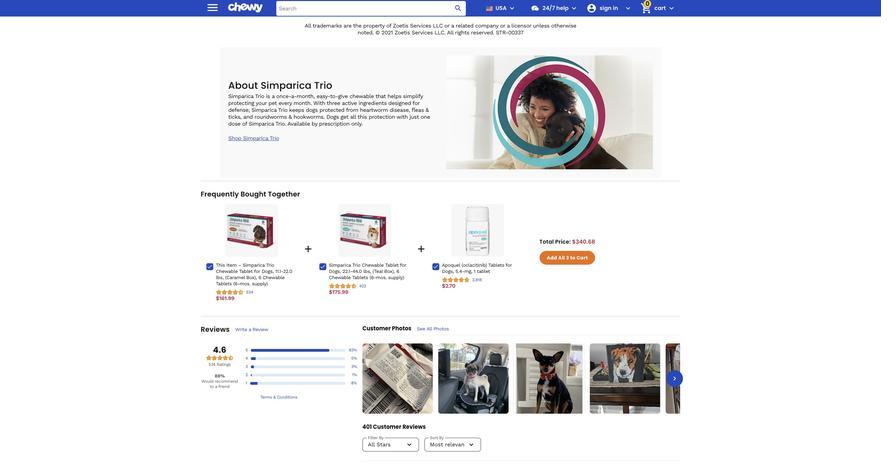 Task type: describe. For each thing, give the bounding box(es) containing it.
protecting
[[228, 100, 254, 107]]

a left the related
[[451, 22, 454, 29]]

2 vertical spatial &
[[273, 395, 276, 400]]

all left trademarks
[[305, 22, 311, 29]]

(caramel
[[225, 275, 245, 281]]

item
[[226, 263, 237, 268]]

534 for 534 ratings
[[209, 362, 216, 367]]

and
[[243, 114, 253, 120]]

chewable down 11.1-
[[263, 275, 285, 281]]

$340.68
[[572, 238, 595, 246]]

delivery was 5 days late and arrived crumpled. image
[[363, 344, 433, 414]]

get
[[341, 114, 349, 120]]

terms & conditions link
[[201, 395, 357, 400]]

prescription
[[319, 121, 350, 127]]

company
[[475, 22, 498, 29]]

to-
[[330, 93, 338, 100]]

simparica trio chewable tablet for dogs, 22.1-44.0 lbs, (teal box), 6 chewable tablets (6-mos. supply) link
[[329, 262, 410, 281]]

otherwise
[[551, 22, 576, 29]]

chewable
[[350, 93, 374, 100]]

trio.
[[276, 121, 286, 127]]

simparica down your
[[252, 107, 277, 113]]

5 list item from the left
[[666, 344, 736, 414]]

$2.70
[[442, 283, 456, 290]]

supply) for (caramel
[[252, 281, 268, 287]]

6 for (teal
[[396, 269, 399, 274]]

5.4-
[[456, 269, 464, 274]]

mos. for (caramel
[[240, 281, 251, 287]]

$161.99 text field
[[216, 295, 235, 302]]

write
[[235, 327, 247, 333]]

3%
[[351, 365, 357, 370]]

menu image inside usa popup button
[[508, 4, 516, 12]]

this item –
[[216, 263, 243, 268]]

add
[[547, 255, 557, 262]]

24/7 help
[[543, 4, 569, 12]]

three
[[327, 100, 340, 107]]

simparica inside simparica trio chewable tablet for dogs, 11.1-22.0 lbs, (caramel box), 6 chewable tablets (6-mos. supply)
[[243, 263, 265, 268]]

5
[[246, 348, 248, 353]]

simparica right 'shop'
[[243, 135, 268, 142]]

(6- for (teal
[[370, 275, 376, 281]]

0 vertical spatial reviews
[[201, 325, 230, 335]]

chewy home image
[[228, 0, 262, 15]]

the
[[353, 22, 362, 29]]

noted.
[[358, 29, 374, 36]]

a up the str-
[[507, 22, 510, 29]]

that
[[376, 93, 386, 100]]

trademarks
[[313, 22, 342, 29]]

price:
[[555, 238, 571, 246]]

write a review link
[[235, 327, 268, 333]]

roundworms
[[255, 114, 287, 120]]

help
[[556, 4, 569, 12]]

534 ratings
[[209, 362, 231, 367]]

reserved.
[[471, 29, 494, 36]]

Product search field
[[276, 1, 466, 16]]

©
[[375, 29, 380, 36]]

are
[[344, 22, 352, 29]]

bought
[[241, 190, 266, 199]]

write a review
[[235, 327, 268, 333]]

cart menu image
[[667, 4, 676, 12]]

your
[[256, 100, 267, 107]]

apoquel (oclacitinib) tablets for dogs, 5.4-mg, 1 tablet link
[[442, 262, 523, 275]]

simparica trio chewable tablet for dogs, 22.1-44.0 lbs, (teal box), 6 chewable tablets (6-mos. supply)
[[329, 263, 406, 281]]

together
[[268, 190, 300, 199]]

see all photos
[[417, 326, 449, 332]]

defense,
[[228, 107, 250, 113]]

11.1-
[[275, 269, 283, 274]]

unless
[[533, 22, 550, 29]]

Search text field
[[276, 1, 466, 16]]

about
[[228, 79, 258, 92]]

2 or from the left
[[500, 22, 505, 29]]

supply) for (teal
[[388, 275, 404, 281]]

trio inside simparica trio chewable tablet for dogs, 22.1-44.0 lbs, (teal box), 6 chewable tablets (6-mos. supply)
[[352, 263, 360, 268]]

–
[[238, 263, 241, 268]]

422
[[359, 284, 366, 289]]

2021
[[382, 29, 393, 36]]

simplify
[[403, 93, 423, 100]]

1 vertical spatial customer
[[373, 423, 401, 431]]

all right the add
[[558, 255, 565, 262]]

usa
[[496, 4, 507, 12]]

give
[[338, 93, 348, 100]]

available
[[288, 121, 310, 127]]

see all photos button
[[417, 326, 449, 332]]

of inside about simparica trio simparica trio is a once-a-month, easy-to-give chewable that helps simplify protecting your pet every month. with three active ingredients designed for defense, simparica trio keeps dogs protected from heartworm disease, fleas & ticks, and roundworms & hookworms. dogs get all this protection with just one dose of simparica trio. available by prescription only.
[[242, 121, 247, 127]]

about simparica trio simparica trio is a once-a-month, easy-to-give chewable that helps simplify protecting your pet every month. with three active ingredients designed for defense, simparica trio keeps dogs protected from heartworm disease, fleas & ticks, and roundworms & hookworms. dogs get all this protection with just one dose of simparica trio. available by prescription only.
[[228, 79, 430, 127]]

once-
[[276, 93, 291, 100]]

(teal
[[373, 269, 383, 274]]

every
[[279, 100, 292, 107]]

for inside about simparica trio simparica trio is a once-a-month, easy-to-give chewable that helps simplify protecting your pet every month. with three active ingredients designed for defense, simparica trio keeps dogs protected from heartworm disease, fleas & ticks, and roundworms & hookworms. dogs get all this protection with just one dose of simparica trio. available by prescription only.
[[413, 100, 420, 107]]

sign in
[[600, 4, 618, 12]]

dogs, inside apoquel (oclacitinib) tablets for dogs, 5.4-mg, 1 tablet
[[442, 269, 454, 274]]

0 vertical spatial customer
[[363, 325, 391, 333]]

chewable up the (teal
[[362, 263, 384, 268]]

trio up 'easy-'
[[314, 79, 332, 92]]

401
[[363, 423, 372, 431]]

protection
[[369, 114, 395, 120]]

simparica up once-
[[261, 79, 312, 92]]

dogs, for 22.1-
[[329, 269, 341, 274]]

for inside simparica trio chewable tablet for dogs, 22.1-44.0 lbs, (teal box), 6 chewable tablets (6-mos. supply)
[[400, 263, 406, 268]]

0 horizontal spatial photos
[[392, 325, 412, 333]]

all right llc. at the top of page
[[447, 29, 453, 36]]

rights
[[455, 29, 469, 36]]

(6- for (caramel
[[233, 281, 240, 287]]

cart link
[[638, 0, 666, 17]]

related
[[456, 22, 474, 29]]

tablet for (caramel
[[239, 269, 253, 274]]

lbs, for (teal
[[363, 269, 371, 274]]

cart
[[655, 4, 666, 12]]

44.0
[[352, 269, 362, 274]]

1 or from the left
[[444, 22, 450, 29]]

apoquel (oclacitinib) tablets for dogs, 5.4-mg, 1 tablet
[[442, 263, 512, 274]]

6 for (caramel
[[259, 275, 261, 281]]

frequently bought together image for $2.70
[[453, 206, 502, 256]]

see
[[417, 326, 425, 332]]

8%
[[351, 381, 357, 386]]

ingredients
[[359, 100, 387, 107]]

sign
[[600, 4, 612, 12]]

just
[[410, 114, 419, 120]]

would
[[201, 379, 214, 384]]

disease,
[[390, 107, 410, 113]]

4
[[246, 356, 248, 361]]

mg,
[[464, 269, 472, 274]]

add all 3 to cart button
[[540, 251, 595, 265]]

trio up your
[[255, 93, 264, 100]]



Task type: locate. For each thing, give the bounding box(es) containing it.
1 horizontal spatial 1
[[474, 269, 476, 274]]

0 horizontal spatial 3
[[246, 365, 248, 370]]

help menu image
[[570, 4, 578, 12]]

lbs, down this
[[216, 275, 224, 281]]

401 customer reviews
[[363, 423, 426, 431]]

2 frequently bought together image from the left
[[340, 206, 389, 256]]

1 dogs, from the left
[[262, 269, 274, 274]]

tablets down 44.0
[[352, 275, 368, 281]]

to
[[570, 255, 576, 262], [210, 385, 214, 389]]

0 horizontal spatial of
[[242, 121, 247, 127]]

2 horizontal spatial &
[[426, 107, 429, 113]]

box), right the (teal
[[384, 269, 395, 274]]

0 horizontal spatial mos.
[[240, 281, 251, 287]]

lbs, inside simparica trio chewable tablet for dogs, 11.1-22.0 lbs, (caramel box), 6 chewable tablets (6-mos. supply)
[[216, 275, 224, 281]]

1 vertical spatial 6
[[259, 275, 261, 281]]

with
[[313, 100, 325, 107]]

1 horizontal spatial mos.
[[376, 275, 387, 281]]

tablets inside simparica trio chewable tablet for dogs, 11.1-22.0 lbs, (caramel box), 6 chewable tablets (6-mos. supply)
[[216, 281, 232, 287]]

photos inside button
[[434, 326, 449, 332]]

menu image left "chewy home" image
[[206, 1, 219, 14]]

0 horizontal spatial box),
[[246, 275, 257, 281]]

to for cart
[[570, 255, 576, 262]]

box), right (caramel
[[246, 275, 257, 281]]

0 vertical spatial mos.
[[376, 275, 387, 281]]

items image
[[640, 2, 652, 14]]

0 vertical spatial lbs,
[[363, 269, 371, 274]]

frequently bought together image for $175.99
[[340, 206, 389, 256]]

2 dogs, from the left
[[329, 269, 341, 274]]

534 for 534
[[246, 290, 253, 295]]

1 list item from the left
[[363, 344, 433, 414]]

protected
[[320, 107, 345, 113]]

0 horizontal spatial 6
[[259, 275, 261, 281]]

trio down every
[[278, 107, 288, 113]]

0 horizontal spatial &
[[273, 395, 276, 400]]

1 horizontal spatial lbs,
[[363, 269, 371, 274]]

apoquel
[[442, 263, 460, 268]]

lbs, right 44.0
[[363, 269, 371, 274]]

1 horizontal spatial to
[[570, 255, 576, 262]]

3 list item from the left
[[514, 344, 584, 414]]

box), for (teal
[[384, 269, 395, 274]]

a-
[[291, 93, 297, 100]]

1 vertical spatial supply)
[[252, 281, 268, 287]]

1 horizontal spatial menu image
[[508, 4, 516, 12]]

4 list item from the left
[[590, 344, 660, 414]]

sign in link
[[584, 0, 623, 17]]

2 vertical spatial tablets
[[216, 281, 232, 287]]

lbs, for (caramel
[[216, 275, 224, 281]]

hookworms.
[[294, 114, 325, 120]]

0 vertical spatial services
[[410, 22, 431, 29]]

of down the and
[[242, 121, 247, 127]]

photos right see on the left bottom of the page
[[434, 326, 449, 332]]

1 horizontal spatial tablet
[[385, 263, 399, 268]]

menu image
[[206, 1, 219, 14], [508, 4, 516, 12]]

menu image right usa
[[508, 4, 516, 12]]

or right llc
[[444, 22, 450, 29]]

dogs
[[327, 114, 339, 120]]

4.6
[[213, 345, 226, 356]]

zoetis
[[393, 22, 408, 29], [395, 29, 410, 36]]

mos. for (teal
[[376, 275, 387, 281]]

all
[[350, 114, 356, 120]]

6 inside simparica trio chewable tablet for dogs, 11.1-22.0 lbs, (caramel box), 6 chewable tablets (6-mos. supply)
[[259, 275, 261, 281]]

3 inside button
[[566, 255, 569, 262]]

1 vertical spatial reviews
[[403, 423, 426, 431]]

conditions
[[277, 395, 297, 400]]

1 horizontal spatial or
[[500, 22, 505, 29]]

1 inside apoquel (oclacitinib) tablets for dogs, 5.4-mg, 1 tablet
[[474, 269, 476, 274]]

customer photos
[[363, 325, 412, 333]]

box), inside simparica trio chewable tablet for dogs, 22.1-44.0 lbs, (teal box), 6 chewable tablets (6-mos. supply)
[[384, 269, 395, 274]]

trio inside simparica trio chewable tablet for dogs, 11.1-22.0 lbs, (caramel box), 6 chewable tablets (6-mos. supply)
[[266, 263, 274, 268]]

1 horizontal spatial 534
[[246, 290, 253, 295]]

0 vertical spatial tablets
[[488, 263, 504, 268]]

2,818
[[472, 278, 482, 282]]

by
[[312, 121, 317, 127]]

$175.99
[[329, 289, 348, 296]]

1 frequently bought together image from the left
[[227, 206, 276, 256]]

(6- inside simparica trio chewable tablet for dogs, 11.1-22.0 lbs, (caramel box), 6 chewable tablets (6-mos. supply)
[[233, 281, 240, 287]]

0 horizontal spatial or
[[444, 22, 450, 29]]

0 vertical spatial to
[[570, 255, 576, 262]]

22.0
[[283, 269, 292, 274]]

1 vertical spatial 534
[[209, 362, 216, 367]]

1 horizontal spatial frequently bought together image
[[340, 206, 389, 256]]

services left llc. at the top of page
[[412, 29, 433, 36]]

0 vertical spatial tablet
[[385, 263, 399, 268]]

to left cart
[[570, 255, 576, 262]]

0 vertical spatial 3
[[566, 255, 569, 262]]

0 vertical spatial (6-
[[370, 275, 376, 281]]

3 frequently bought together image from the left
[[453, 206, 502, 256]]

recommend
[[215, 379, 238, 384]]

chewable down 22.1-
[[329, 275, 351, 281]]

trio down trio.
[[270, 135, 279, 142]]

zoetis right "2021"
[[395, 29, 410, 36]]

terms
[[260, 395, 272, 400]]

a inside '88% would recommend to a friend'
[[215, 385, 217, 389]]

to inside '88% would recommend to a friend'
[[210, 385, 214, 389]]

1 horizontal spatial &
[[289, 114, 292, 120]]

0 horizontal spatial reviews
[[201, 325, 230, 335]]

0 horizontal spatial (6-
[[233, 281, 240, 287]]

box),
[[384, 269, 395, 274], [246, 275, 257, 281]]

to down would
[[210, 385, 214, 389]]

tablets inside simparica trio chewable tablet for dogs, 22.1-44.0 lbs, (teal box), 6 chewable tablets (6-mos. supply)
[[352, 275, 368, 281]]

llc
[[433, 22, 443, 29]]

0 vertical spatial 534
[[246, 290, 253, 295]]

simparica right –
[[243, 263, 265, 268]]

6 right (caramel
[[259, 275, 261, 281]]

simparica up protecting
[[228, 93, 253, 100]]

2 list item from the left
[[438, 344, 509, 414]]

to inside button
[[570, 255, 576, 262]]

1 horizontal spatial 3
[[566, 255, 569, 262]]

0 vertical spatial 6
[[396, 269, 399, 274]]

a inside about simparica trio simparica trio is a once-a-month, easy-to-give chewable that helps simplify protecting your pet every month. with three active ingredients designed for defense, simparica trio keeps dogs protected from heartworm disease, fleas & ticks, and roundworms & hookworms. dogs get all this protection with just one dose of simparica trio. available by prescription only.
[[272, 93, 275, 100]]

services left llc
[[410, 22, 431, 29]]

tablet for (teal
[[385, 263, 399, 268]]

dogs, left 11.1-
[[262, 269, 274, 274]]

$175.99 text field
[[329, 289, 348, 296]]

$2.70 text field
[[442, 283, 456, 290]]

3 dogs, from the left
[[442, 269, 454, 274]]

1 down (oclacitinib)
[[474, 269, 476, 274]]

only.
[[351, 121, 363, 127]]

1 horizontal spatial tablets
[[352, 275, 368, 281]]

tablets up tablet
[[488, 263, 504, 268]]

0 horizontal spatial to
[[210, 385, 214, 389]]

lbs,
[[363, 269, 371, 274], [216, 275, 224, 281]]

for inside simparica trio chewable tablet for dogs, 11.1-22.0 lbs, (caramel box), 6 chewable tablets (6-mos. supply)
[[254, 269, 260, 274]]

trio right –
[[266, 263, 274, 268]]

&
[[426, 107, 429, 113], [289, 114, 292, 120], [273, 395, 276, 400]]

box), for (caramel
[[246, 275, 257, 281]]

& right terms
[[273, 395, 276, 400]]

shop
[[228, 135, 241, 142]]

this
[[216, 263, 225, 268]]

dogs, left 22.1-
[[329, 269, 341, 274]]

terms & conditions
[[260, 395, 297, 400]]

a
[[451, 22, 454, 29], [507, 22, 510, 29], [272, 93, 275, 100], [249, 327, 251, 333], [215, 385, 217, 389]]

dogs,
[[262, 269, 274, 274], [329, 269, 341, 274], [442, 269, 454, 274]]

shop simparica trio
[[228, 135, 279, 142]]

0 horizontal spatial frequently bought together image
[[227, 206, 276, 256]]

frequently bought together image
[[227, 206, 276, 256], [340, 206, 389, 256], [453, 206, 502, 256]]

1 vertical spatial &
[[289, 114, 292, 120]]

heartworm
[[360, 107, 388, 113]]

0 horizontal spatial 1
[[246, 381, 247, 386]]

usa button
[[483, 0, 516, 17]]

1%
[[352, 373, 357, 378]]

6 right the (teal
[[396, 269, 399, 274]]

0 horizontal spatial dogs,
[[262, 269, 274, 274]]

0 horizontal spatial 534
[[209, 362, 216, 367]]

cart
[[577, 255, 588, 262]]

534 down simparica trio chewable tablet for dogs, 11.1-22.0 lbs, (caramel box), 6 chewable tablets (6-mos. supply)
[[246, 290, 253, 295]]

easy-
[[317, 93, 330, 100]]

tablets inside apoquel (oclacitinib) tablets for dogs, 5.4-mg, 1 tablet
[[488, 263, 504, 268]]

1 horizontal spatial reviews
[[403, 423, 426, 431]]

lbs, inside simparica trio chewable tablet for dogs, 22.1-44.0 lbs, (teal box), 6 chewable tablets (6-mos. supply)
[[363, 269, 371, 274]]

2
[[246, 373, 248, 378]]

account menu image
[[624, 4, 633, 12]]

1 down "2"
[[246, 381, 247, 386]]

534 left ratings
[[209, 362, 216, 367]]

dogs, for 11.1-
[[262, 269, 274, 274]]

ticks,
[[228, 114, 242, 120]]

22.1-
[[343, 269, 352, 274]]

1 vertical spatial tablet
[[239, 269, 253, 274]]

1 vertical spatial box),
[[246, 275, 257, 281]]

tablets down (caramel
[[216, 281, 232, 287]]

dogs, inside simparica trio chewable tablet for dogs, 11.1-22.0 lbs, (caramel box), 6 chewable tablets (6-mos. supply)
[[262, 269, 274, 274]]

for inside apoquel (oclacitinib) tablets for dogs, 5.4-mg, 1 tablet
[[506, 263, 512, 268]]

photos
[[392, 325, 412, 333], [434, 326, 449, 332]]

of inside all trademarks are the property of zoetis services llc or a related company or a licensor unless otherwise noted. © 2021 zoetis services llc. all rights reserved. str-00337
[[386, 22, 391, 29]]

0 horizontal spatial menu image
[[206, 1, 219, 14]]

chewy support image
[[531, 4, 540, 13]]

submit search image
[[454, 4, 463, 12]]

88% would recommend to a friend
[[201, 373, 238, 389]]

0 vertical spatial supply)
[[388, 275, 404, 281]]

frequently bought together
[[201, 190, 300, 199]]

1 vertical spatial zoetis
[[395, 29, 410, 36]]

(6- down (caramel
[[233, 281, 240, 287]]

tablets for simparica trio chewable tablet for dogs, 22.1-44.0 lbs, (teal box), 6 chewable tablets (6-mos. supply)
[[352, 275, 368, 281]]

0 vertical spatial box),
[[384, 269, 395, 274]]

0 horizontal spatial tablet
[[239, 269, 253, 274]]

tablet
[[477, 269, 490, 274]]

a right write
[[249, 327, 251, 333]]

month.
[[294, 100, 312, 107]]

total price: $340.68
[[540, 238, 595, 246]]

1 vertical spatial lbs,
[[216, 275, 224, 281]]

llc.
[[435, 29, 446, 36]]

to for a
[[210, 385, 214, 389]]

5%
[[351, 356, 357, 361]]

1 vertical spatial of
[[242, 121, 247, 127]]

shop simparica trio link
[[228, 132, 279, 145]]

1 vertical spatial mos.
[[240, 281, 251, 287]]

month,
[[297, 93, 315, 100]]

add all 3 to cart
[[547, 255, 588, 262]]

or
[[444, 22, 450, 29], [500, 22, 505, 29]]

chewable down this item –
[[216, 269, 238, 274]]

simparica
[[261, 79, 312, 92], [228, 93, 253, 100], [252, 107, 277, 113], [249, 121, 274, 127], [243, 135, 268, 142], [243, 263, 265, 268], [329, 263, 351, 268]]

mos. down (caramel
[[240, 281, 251, 287]]

0 horizontal spatial lbs,
[[216, 275, 224, 281]]

is
[[266, 93, 270, 100]]

from
[[346, 107, 358, 113]]

(6-
[[370, 275, 376, 281], [233, 281, 240, 287]]

534
[[246, 290, 253, 295], [209, 362, 216, 367]]

& up "one"
[[426, 107, 429, 113]]

0 vertical spatial zoetis
[[393, 22, 408, 29]]

chewable
[[362, 263, 384, 268], [216, 269, 238, 274], [263, 275, 285, 281], [329, 275, 351, 281]]

0 vertical spatial of
[[386, 22, 391, 29]]

customer
[[363, 325, 391, 333], [373, 423, 401, 431]]

dogs, down apoquel
[[442, 269, 454, 274]]

1 horizontal spatial supply)
[[388, 275, 404, 281]]

dogs, inside simparica trio chewable tablet for dogs, 22.1-44.0 lbs, (teal box), 6 chewable tablets (6-mos. supply)
[[329, 269, 341, 274]]

zoetis right 'property'
[[393, 22, 408, 29]]

& down keeps
[[289, 114, 292, 120]]

list item
[[363, 344, 433, 414], [438, 344, 509, 414], [514, 344, 584, 414], [590, 344, 660, 414], [666, 344, 736, 414]]

ratings
[[217, 362, 231, 367]]

1 vertical spatial 3
[[246, 365, 248, 370]]

88%
[[215, 373, 225, 379]]

6 inside simparica trio chewable tablet for dogs, 22.1-44.0 lbs, (teal box), 6 chewable tablets (6-mos. supply)
[[396, 269, 399, 274]]

a left the friend
[[215, 385, 217, 389]]

photos left see on the left bottom of the page
[[392, 325, 412, 333]]

2 horizontal spatial dogs,
[[442, 269, 454, 274]]

tablets for simparica trio chewable tablet for dogs, 11.1-22.0 lbs, (caramel box), 6 chewable tablets (6-mos. supply)
[[216, 281, 232, 287]]

3 up "2"
[[246, 365, 248, 370]]

1 horizontal spatial box),
[[384, 269, 395, 274]]

grandbaby image
[[590, 344, 660, 414]]

list
[[363, 344, 736, 414]]

simparica down roundworms
[[249, 121, 274, 127]]

supply) inside simparica trio chewable tablet for dogs, 11.1-22.0 lbs, (caramel box), 6 chewable tablets (6-mos. supply)
[[252, 281, 268, 287]]

services
[[410, 22, 431, 29], [412, 29, 433, 36]]

1 horizontal spatial (6-
[[370, 275, 376, 281]]

frequently
[[201, 190, 239, 199]]

1 horizontal spatial 6
[[396, 269, 399, 274]]

0 horizontal spatial supply)
[[252, 281, 268, 287]]

1 vertical spatial tablets
[[352, 275, 368, 281]]

a right is
[[272, 93, 275, 100]]

dogs
[[306, 107, 318, 113]]

supply) inside simparica trio chewable tablet for dogs, 22.1-44.0 lbs, (teal box), 6 chewable tablets (6-mos. supply)
[[388, 275, 404, 281]]

0 vertical spatial 1
[[474, 269, 476, 274]]

trio up 44.0
[[352, 263, 360, 268]]

tablet inside simparica trio chewable tablet for dogs, 22.1-44.0 lbs, (teal box), 6 chewable tablets (6-mos. supply)
[[385, 263, 399, 268]]

0 vertical spatial &
[[426, 107, 429, 113]]

1 vertical spatial (6-
[[233, 281, 240, 287]]

1 horizontal spatial photos
[[434, 326, 449, 332]]

2 horizontal spatial frequently bought together image
[[453, 206, 502, 256]]

mos. inside simparica trio chewable tablet for dogs, 11.1-22.0 lbs, (caramel box), 6 chewable tablets (6-mos. supply)
[[240, 281, 251, 287]]

mos. inside simparica trio chewable tablet for dogs, 22.1-44.0 lbs, (teal box), 6 chewable tablets (6-mos. supply)
[[376, 275, 387, 281]]

(6- inside simparica trio chewable tablet for dogs, 22.1-44.0 lbs, (teal box), 6 chewable tablets (6-mos. supply)
[[370, 275, 376, 281]]

or up the str-
[[500, 22, 505, 29]]

total
[[540, 238, 554, 246]]

simparica trio chewable tablet for dogs, 11.1-22.0 lbs, (caramel box), 6 chewable tablets (6-mos. supply)
[[216, 263, 292, 287]]

simparica up 22.1-
[[329, 263, 351, 268]]

simparica inside simparica trio chewable tablet for dogs, 22.1-44.0 lbs, (teal box), 6 chewable tablets (6-mos. supply)
[[329, 263, 351, 268]]

pet
[[269, 100, 277, 107]]

0 horizontal spatial tablets
[[216, 281, 232, 287]]

2 horizontal spatial tablets
[[488, 263, 504, 268]]

dose
[[228, 121, 241, 127]]

6
[[396, 269, 399, 274], [259, 275, 261, 281]]

3 left cart
[[566, 255, 569, 262]]

24/7
[[543, 4, 555, 12]]

all right see on the left bottom of the page
[[427, 326, 432, 332]]

box), inside simparica trio chewable tablet for dogs, 11.1-22.0 lbs, (caramel box), 6 chewable tablets (6-mos. supply)
[[246, 275, 257, 281]]

1 vertical spatial to
[[210, 385, 214, 389]]

1 vertical spatial 1
[[246, 381, 247, 386]]

1 horizontal spatial of
[[386, 22, 391, 29]]

of up "2021"
[[386, 22, 391, 29]]

1 horizontal spatial dogs,
[[329, 269, 341, 274]]

(6- down the (teal
[[370, 275, 376, 281]]

1 vertical spatial services
[[412, 29, 433, 36]]

mos. down the (teal
[[376, 275, 387, 281]]

tablet inside simparica trio chewable tablet for dogs, 11.1-22.0 lbs, (caramel box), 6 chewable tablets (6-mos. supply)
[[239, 269, 253, 274]]

helps
[[388, 93, 401, 100]]



Task type: vqa. For each thing, say whether or not it's contained in the screenshot.
BOX), in the Simparica Trio Chewable Tablet for Dogs, 22.1-44.0 lbs, (Teal Box), 6 Chewable Tablets (6-mos. supply)
yes



